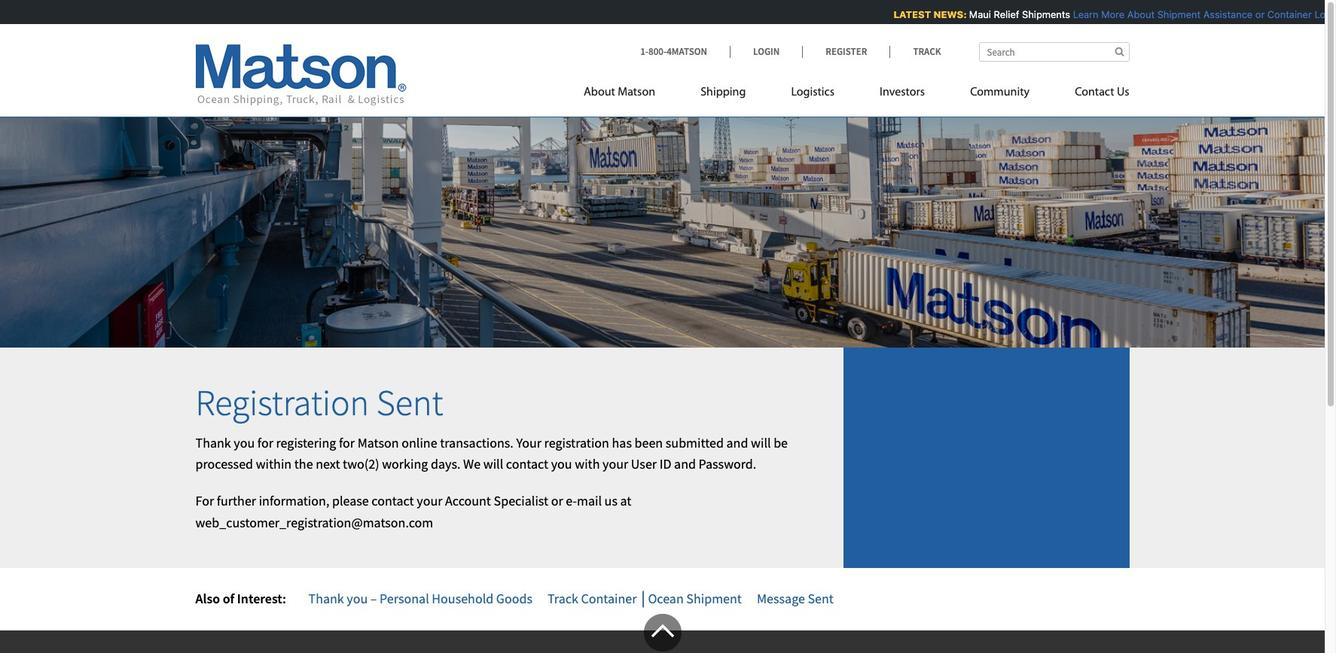 Task type: describe. For each thing, give the bounding box(es) containing it.
community
[[970, 87, 1030, 99]]

latest news: maui relief shipments learn more about shipment assistance or container loans
[[892, 8, 1336, 20]]

specialist
[[494, 493, 548, 510]]

at
[[620, 493, 632, 510]]

1-
[[640, 45, 649, 58]]

days.
[[431, 456, 461, 473]]

4matson
[[667, 45, 707, 58]]

top menu navigation
[[584, 79, 1129, 110]]

with
[[575, 456, 600, 473]]

contact us link
[[1052, 79, 1129, 110]]

assistance
[[1201, 8, 1251, 20]]

working
[[382, 456, 428, 473]]

message sent
[[757, 590, 834, 608]]

0 vertical spatial about
[[1125, 8, 1153, 20]]

0 vertical spatial shipment
[[1155, 8, 1199, 20]]

learn
[[1071, 8, 1097, 20]]

thank you – personal household goods
[[308, 590, 533, 608]]

latest
[[892, 8, 929, 20]]

be
[[774, 434, 788, 452]]

0 horizontal spatial and
[[674, 456, 696, 473]]

1-800-4matson
[[640, 45, 707, 58]]

please
[[332, 493, 369, 510]]

within
[[256, 456, 292, 473]]

next
[[316, 456, 340, 473]]

or inside for further information, please contact your account specialist or e-mail us at web_customer_registration@matson.com
[[551, 493, 563, 510]]

1 vertical spatial you
[[551, 456, 572, 473]]

0 horizontal spatial container
[[581, 590, 637, 608]]

further
[[217, 493, 256, 510]]

user
[[631, 456, 657, 473]]

more
[[1099, 8, 1123, 20]]

maui
[[967, 8, 989, 20]]

loans
[[1313, 8, 1336, 20]]

the
[[294, 456, 313, 473]]

personal
[[380, 590, 429, 608]]

us
[[1117, 87, 1129, 99]]

online
[[402, 434, 437, 452]]

also
[[195, 590, 220, 608]]

1-800-4matson link
[[640, 45, 730, 58]]

of
[[223, 590, 234, 608]]

community link
[[948, 79, 1052, 110]]

cranes load and offload matson containers from the containership at the terminal. image
[[0, 93, 1325, 348]]

learn more about shipment assistance or container loans link
[[1071, 8, 1336, 20]]

interest:
[[237, 590, 286, 608]]

track link
[[890, 45, 941, 58]]

submitted
[[666, 434, 724, 452]]

news:
[[932, 8, 965, 20]]

us
[[605, 493, 618, 510]]

login
[[753, 45, 780, 58]]

track for track container │ocean shipment
[[548, 590, 578, 608]]

investors
[[880, 87, 925, 99]]

you for thank you for registering for matson online transactions. your registration has been submitted and will be processed within the next two(2) working days. we will contact you with your user id and password.
[[234, 434, 255, 452]]

contact us
[[1075, 87, 1129, 99]]

logistics link
[[769, 79, 857, 110]]

mail
[[577, 493, 602, 510]]

0 horizontal spatial will
[[483, 456, 503, 473]]

thank you – personal household goods link
[[308, 590, 533, 608]]

contact
[[1075, 87, 1114, 99]]

has
[[612, 434, 632, 452]]

0 vertical spatial or
[[1253, 8, 1263, 20]]

about matson
[[584, 87, 655, 99]]

your inside for further information, please contact your account specialist or e-mail us at web_customer_registration@matson.com
[[417, 493, 442, 510]]

│ocean
[[640, 590, 684, 608]]

login link
[[730, 45, 802, 58]]

contact inside thank you for registering for matson online transactions. your registration has been submitted and will be processed within the next two(2) working days. we will contact you with your user id and password.
[[506, 456, 549, 473]]

0 vertical spatial container
[[1266, 8, 1310, 20]]

1 vertical spatial shipment
[[686, 590, 742, 608]]

1 for from the left
[[257, 434, 273, 452]]



Task type: vqa. For each thing, say whether or not it's contained in the screenshot.
Household
yes



Task type: locate. For each thing, give the bounding box(es) containing it.
registration
[[195, 380, 369, 426]]

0 horizontal spatial shipment
[[686, 590, 742, 608]]

your inside thank you for registering for matson online transactions. your registration has been submitted and will be processed within the next two(2) working days. we will contact you with your user id and password.
[[603, 456, 628, 473]]

1 horizontal spatial container
[[1266, 8, 1310, 20]]

and up the password. at the bottom right of page
[[727, 434, 748, 452]]

2 horizontal spatial you
[[551, 456, 572, 473]]

sent for registration sent
[[376, 380, 443, 426]]

1 vertical spatial thank
[[308, 590, 344, 608]]

1 horizontal spatial matson
[[618, 87, 655, 99]]

0 horizontal spatial thank
[[195, 434, 231, 452]]

message sent link
[[757, 590, 834, 608]]

container left loans
[[1266, 8, 1310, 20]]

shipping link
[[678, 79, 769, 110]]

and right the id at bottom
[[674, 456, 696, 473]]

1 horizontal spatial for
[[339, 434, 355, 452]]

for further information, please contact your account specialist or e-mail us at web_customer_registration@matson.com
[[195, 493, 632, 532]]

0 horizontal spatial your
[[417, 493, 442, 510]]

registration
[[544, 434, 609, 452]]

matson inside thank you for registering for matson online transactions. your registration has been submitted and will be processed within the next two(2) working days. we will contact you with your user id and password.
[[358, 434, 399, 452]]

1 vertical spatial about
[[584, 87, 615, 99]]

your
[[516, 434, 542, 452]]

0 horizontal spatial about
[[584, 87, 615, 99]]

Search search field
[[979, 42, 1129, 62]]

matson down 1-
[[618, 87, 655, 99]]

will
[[751, 434, 771, 452], [483, 456, 503, 473]]

been
[[635, 434, 663, 452]]

1 vertical spatial matson
[[358, 434, 399, 452]]

goods
[[496, 590, 533, 608]]

sent up "online"
[[376, 380, 443, 426]]

1 horizontal spatial contact
[[506, 456, 549, 473]]

blue matson logo with ocean, shipping, truck, rail and logistics written beneath it. image
[[195, 44, 406, 106]]

0 vertical spatial thank
[[195, 434, 231, 452]]

register
[[826, 45, 867, 58]]

id
[[660, 456, 672, 473]]

1 horizontal spatial about
[[1125, 8, 1153, 20]]

0 vertical spatial sent
[[376, 380, 443, 426]]

1 vertical spatial your
[[417, 493, 442, 510]]

footer
[[0, 614, 1325, 654]]

or right "assistance"
[[1253, 8, 1263, 20]]

shipping
[[701, 87, 746, 99]]

you left –
[[347, 590, 368, 608]]

registering
[[276, 434, 336, 452]]

1 horizontal spatial or
[[1253, 8, 1263, 20]]

0 vertical spatial your
[[603, 456, 628, 473]]

0 vertical spatial matson
[[618, 87, 655, 99]]

sent
[[376, 380, 443, 426], [808, 590, 834, 608]]

message
[[757, 590, 805, 608]]

your
[[603, 456, 628, 473], [417, 493, 442, 510]]

1 horizontal spatial shipment
[[1155, 8, 1199, 20]]

0 horizontal spatial for
[[257, 434, 273, 452]]

relief
[[992, 8, 1017, 20]]

contact down the working
[[372, 493, 414, 510]]

contact down your
[[506, 456, 549, 473]]

thank inside thank you for registering for matson online transactions. your registration has been submitted and will be processed within the next two(2) working days. we will contact you with your user id and password.
[[195, 434, 231, 452]]

about matson link
[[584, 79, 678, 110]]

container left '│ocean'
[[581, 590, 637, 608]]

your left the account
[[417, 493, 442, 510]]

0 horizontal spatial contact
[[372, 493, 414, 510]]

you up processed
[[234, 434, 255, 452]]

matson up two(2)
[[358, 434, 399, 452]]

processed
[[195, 456, 253, 473]]

or
[[1253, 8, 1263, 20], [551, 493, 563, 510]]

also of interest:
[[195, 590, 286, 608]]

search image
[[1115, 47, 1124, 56]]

and
[[727, 434, 748, 452], [674, 456, 696, 473]]

information,
[[259, 493, 329, 510]]

for up within
[[257, 434, 273, 452]]

for up two(2)
[[339, 434, 355, 452]]

1 vertical spatial will
[[483, 456, 503, 473]]

1 vertical spatial container
[[581, 590, 637, 608]]

household
[[432, 590, 494, 608]]

you left with
[[551, 456, 572, 473]]

you for thank you – personal household goods
[[347, 590, 368, 608]]

1 vertical spatial track
[[548, 590, 578, 608]]

0 horizontal spatial matson
[[358, 434, 399, 452]]

1 horizontal spatial track
[[913, 45, 941, 58]]

section
[[824, 348, 1148, 569]]

thank left –
[[308, 590, 344, 608]]

0 vertical spatial you
[[234, 434, 255, 452]]

2 vertical spatial you
[[347, 590, 368, 608]]

0 vertical spatial will
[[751, 434, 771, 452]]

matson inside top menu 'navigation'
[[618, 87, 655, 99]]

track container │ocean shipment link
[[548, 590, 742, 608]]

shipment right '│ocean'
[[686, 590, 742, 608]]

or left e-
[[551, 493, 563, 510]]

1 vertical spatial sent
[[808, 590, 834, 608]]

account
[[445, 493, 491, 510]]

will right we
[[483, 456, 503, 473]]

investors link
[[857, 79, 948, 110]]

thank for thank you for registering for matson online transactions. your registration has been submitted and will be processed within the next two(2) working days. we will contact you with your user id and password.
[[195, 434, 231, 452]]

track right goods
[[548, 590, 578, 608]]

0 vertical spatial and
[[727, 434, 748, 452]]

track
[[913, 45, 941, 58], [548, 590, 578, 608]]

track for track link
[[913, 45, 941, 58]]

0 vertical spatial track
[[913, 45, 941, 58]]

shipments
[[1020, 8, 1068, 20]]

2 for from the left
[[339, 434, 355, 452]]

800-
[[649, 45, 667, 58]]

–
[[370, 590, 377, 608]]

for
[[257, 434, 273, 452], [339, 434, 355, 452]]

thank you for registering for matson online transactions. your registration has been submitted and will be processed within the next two(2) working days. we will contact you with your user id and password.
[[195, 434, 788, 473]]

about
[[1125, 8, 1153, 20], [584, 87, 615, 99]]

shipment left "assistance"
[[1155, 8, 1199, 20]]

your down has
[[603, 456, 628, 473]]

1 horizontal spatial you
[[347, 590, 368, 608]]

track container │ocean shipment
[[548, 590, 742, 608]]

e-
[[566, 493, 577, 510]]

two(2)
[[343, 456, 379, 473]]

registration sent
[[195, 380, 443, 426]]

1 vertical spatial and
[[674, 456, 696, 473]]

backtop image
[[644, 614, 681, 652]]

1 horizontal spatial sent
[[808, 590, 834, 608]]

thank up processed
[[195, 434, 231, 452]]

1 horizontal spatial will
[[751, 434, 771, 452]]

0 horizontal spatial sent
[[376, 380, 443, 426]]

sent for message sent
[[808, 590, 834, 608]]

contact inside for further information, please contact your account specialist or e-mail us at web_customer_registration@matson.com
[[372, 493, 414, 510]]

1 vertical spatial or
[[551, 493, 563, 510]]

1 horizontal spatial and
[[727, 434, 748, 452]]

sent right message on the bottom
[[808, 590, 834, 608]]

track down latest
[[913, 45, 941, 58]]

web_customer_registration@matson.com
[[195, 514, 433, 532]]

transactions.
[[440, 434, 514, 452]]

thank for thank you – personal household goods
[[308, 590, 344, 608]]

1 vertical spatial contact
[[372, 493, 414, 510]]

will left be
[[751, 434, 771, 452]]

1 horizontal spatial your
[[603, 456, 628, 473]]

matson
[[618, 87, 655, 99], [358, 434, 399, 452]]

password.
[[699, 456, 756, 473]]

container
[[1266, 8, 1310, 20], [581, 590, 637, 608]]

contact
[[506, 456, 549, 473], [372, 493, 414, 510]]

you
[[234, 434, 255, 452], [551, 456, 572, 473], [347, 590, 368, 608]]

0 horizontal spatial you
[[234, 434, 255, 452]]

register link
[[802, 45, 890, 58]]

we
[[463, 456, 481, 473]]

about inside top menu 'navigation'
[[584, 87, 615, 99]]

0 horizontal spatial track
[[548, 590, 578, 608]]

shipment
[[1155, 8, 1199, 20], [686, 590, 742, 608]]

logistics
[[791, 87, 835, 99]]

thank
[[195, 434, 231, 452], [308, 590, 344, 608]]

1 horizontal spatial thank
[[308, 590, 344, 608]]

None search field
[[979, 42, 1129, 62]]

0 vertical spatial contact
[[506, 456, 549, 473]]

for
[[195, 493, 214, 510]]

0 horizontal spatial or
[[551, 493, 563, 510]]



